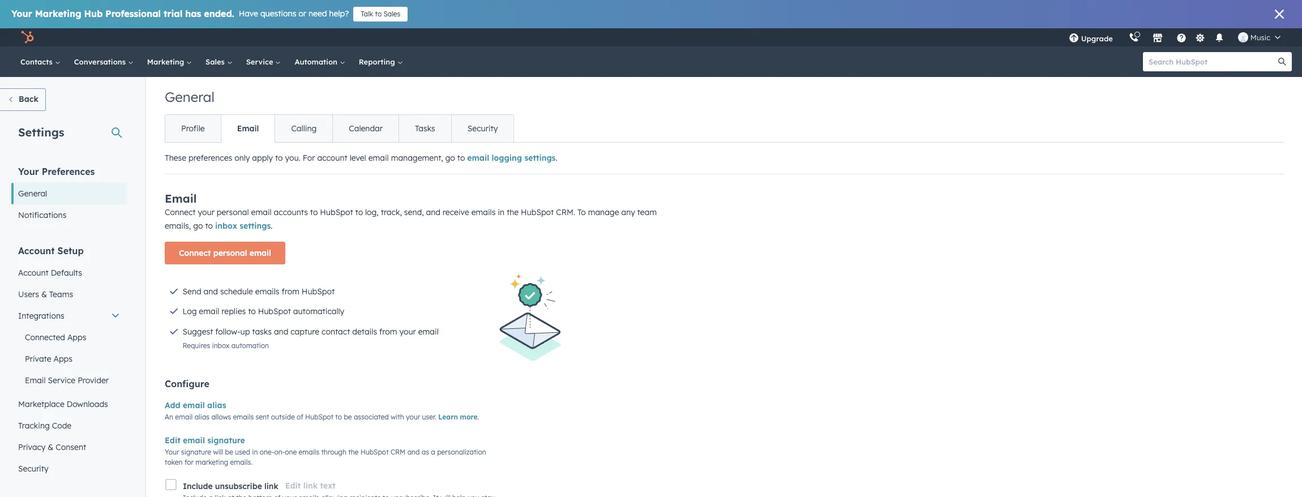 Task type: locate. For each thing, give the bounding box(es) containing it.
0 vertical spatial be
[[344, 413, 352, 421]]

security down "privacy"
[[18, 464, 48, 474]]

marketplace downloads link
[[11, 394, 127, 415]]

0 horizontal spatial security link
[[11, 458, 127, 480]]

personal down inbox settings link
[[213, 248, 247, 258]]

0 vertical spatial email
[[237, 123, 259, 134]]

& for users
[[41, 289, 47, 300]]

2 horizontal spatial email
[[237, 123, 259, 134]]

connect inside connect your personal email accounts to hubspot to log, track, send, and receive emails in the hubspot crm. to manage any team emails, go to
[[165, 207, 196, 217]]

as
[[422, 448, 429, 456]]

0 vertical spatial the
[[507, 207, 519, 217]]

be left "associated"
[[344, 413, 352, 421]]

connect for connect your personal email accounts to hubspot to log, track, send, and receive emails in the hubspot crm. to manage any team emails, go to
[[165, 207, 196, 217]]

. right logging
[[556, 153, 558, 163]]

signature up for
[[181, 448, 211, 456]]

1 horizontal spatial be
[[344, 413, 352, 421]]

go right management,
[[445, 153, 455, 163]]

1 vertical spatial the
[[348, 448, 359, 456]]

hubspot right of
[[305, 413, 333, 421]]

go right emails,
[[193, 221, 203, 231]]

apps up 'email service provider'
[[53, 354, 72, 364]]

in inside edit email signature your signature will be used in one-on-one emails through the hubspot crm and as a personalization token for marketing emails.
[[252, 448, 258, 456]]

defaults
[[51, 268, 82, 278]]

service
[[246, 57, 275, 66], [48, 375, 75, 386]]

from up the log email replies to hubspot automatically
[[282, 286, 299, 297]]

notifications image
[[1214, 33, 1225, 44]]

the left crm.
[[507, 207, 519, 217]]

0 vertical spatial &
[[41, 289, 47, 300]]

one-
[[260, 448, 274, 456]]

0 horizontal spatial edit
[[165, 435, 180, 446]]

edit link text
[[285, 481, 336, 491]]

your up token at the left bottom of page
[[165, 448, 179, 456]]

0 horizontal spatial .
[[271, 221, 273, 231]]

security inside navigation
[[468, 123, 498, 134]]

emails
[[471, 207, 496, 217], [255, 286, 279, 297], [233, 413, 254, 421], [299, 448, 319, 456]]

your for your preferences
[[18, 166, 39, 177]]

and inside suggest follow-up tasks and capture contact details from your email requires inbox automation
[[274, 327, 288, 337]]

to
[[375, 10, 382, 18], [275, 153, 283, 163], [457, 153, 465, 163], [310, 207, 318, 217], [355, 207, 363, 217], [205, 221, 213, 231], [248, 306, 256, 317], [335, 413, 342, 421]]

contacts
[[20, 57, 55, 66]]

link left "text"
[[303, 481, 318, 491]]

your inside suggest follow-up tasks and capture contact details from your email requires inbox automation
[[399, 327, 416, 337]]

privacy & consent
[[18, 442, 86, 452]]

connect down emails,
[[179, 248, 211, 258]]

general up notifications
[[18, 189, 47, 199]]

0 horizontal spatial &
[[41, 289, 47, 300]]

general link
[[11, 183, 127, 204]]

your up connect personal email button
[[198, 207, 215, 217]]

0 vertical spatial from
[[282, 286, 299, 297]]

to inside add email alias an email alias allows emails sent outside of hubspot to be associated with your user. learn more .
[[335, 413, 342, 421]]

email up emails,
[[165, 191, 197, 206]]

edit inside edit email signature your signature will be used in one-on-one emails through the hubspot crm and as a personalization token for marketing emails.
[[165, 435, 180, 446]]

tracking
[[18, 421, 50, 431]]

emails inside edit email signature your signature will be used in one-on-one emails through the hubspot crm and as a personalization token for marketing emails.
[[299, 448, 319, 456]]

security link up logging
[[451, 115, 514, 142]]

teams
[[49, 289, 73, 300]]

email inside suggest follow-up tasks and capture contact details from your email requires inbox automation
[[418, 327, 439, 337]]

0 horizontal spatial general
[[18, 189, 47, 199]]

.
[[556, 153, 558, 163], [271, 221, 273, 231], [478, 413, 479, 421]]

calendar
[[349, 123, 383, 134]]

sales right marketing link
[[206, 57, 227, 66]]

0 vertical spatial settings
[[525, 153, 556, 163]]

edit email signature your signature will be used in one-on-one emails through the hubspot crm and as a personalization token for marketing emails.
[[165, 435, 486, 467]]

0 vertical spatial alias
[[207, 400, 226, 410]]

1 vertical spatial from
[[379, 327, 397, 337]]

inbox down follow-
[[212, 341, 230, 350]]

service inside "email service provider" link
[[48, 375, 75, 386]]

0 horizontal spatial go
[[193, 221, 203, 231]]

from inside suggest follow-up tasks and capture contact details from your email requires inbox automation
[[379, 327, 397, 337]]

connect inside button
[[179, 248, 211, 258]]

settings image
[[1195, 33, 1206, 43]]

0 horizontal spatial sales
[[206, 57, 227, 66]]

your left the preferences
[[18, 166, 39, 177]]

hubspot inside add email alias an email alias allows emails sent outside of hubspot to be associated with your user. learn more .
[[305, 413, 333, 421]]

be inside edit email signature your signature will be used in one-on-one emails through the hubspot crm and as a personalization token for marketing emails.
[[225, 448, 233, 456]]

and inside connect your personal email accounts to hubspot to log, track, send, and receive emails in the hubspot crm. to manage any team emails, go to
[[426, 207, 441, 217]]

& right users at bottom
[[41, 289, 47, 300]]

email down 'private'
[[25, 375, 46, 386]]

email inside connect your personal email accounts to hubspot to log, track, send, and receive emails in the hubspot crm. to manage any team emails, go to
[[251, 207, 272, 217]]

connected apps
[[25, 332, 86, 343]]

be
[[344, 413, 352, 421], [225, 448, 233, 456]]

. up connect personal email button
[[271, 221, 273, 231]]

0 vertical spatial go
[[445, 153, 455, 163]]

add email alias an email alias allows emails sent outside of hubspot to be associated with your user. learn more .
[[165, 400, 479, 421]]

menu item
[[1121, 28, 1123, 46]]

security for right security link
[[468, 123, 498, 134]]

0 vertical spatial marketing
[[35, 8, 81, 19]]

0 vertical spatial service
[[246, 57, 275, 66]]

. inside add email alias an email alias allows emails sent outside of hubspot to be associated with your user. learn more .
[[478, 413, 479, 421]]

personal inside connect your personal email accounts to hubspot to log, track, send, and receive emails in the hubspot crm. to manage any team emails, go to
[[217, 207, 249, 217]]

the right through
[[348, 448, 359, 456]]

2 vertical spatial your
[[406, 413, 420, 421]]

your right with
[[406, 413, 420, 421]]

1 vertical spatial .
[[271, 221, 273, 231]]

emails inside add email alias an email alias allows emails sent outside of hubspot to be associated with your user. learn more .
[[233, 413, 254, 421]]

email
[[237, 123, 259, 134], [165, 191, 197, 206], [25, 375, 46, 386]]

email inside connect personal email button
[[250, 248, 271, 258]]

0 horizontal spatial service
[[48, 375, 75, 386]]

1 horizontal spatial service
[[246, 57, 275, 66]]

account up account defaults
[[18, 245, 55, 256]]

1 vertical spatial go
[[193, 221, 203, 231]]

apps down the integrations button
[[67, 332, 86, 343]]

0 vertical spatial account
[[18, 245, 55, 256]]

settings
[[525, 153, 556, 163], [240, 221, 271, 231]]

& right "privacy"
[[48, 442, 53, 452]]

link inside edit link text button
[[303, 481, 318, 491]]

ended.
[[204, 8, 234, 19]]

account up users at bottom
[[18, 268, 49, 278]]

0 vertical spatial your
[[198, 207, 215, 217]]

1 horizontal spatial general
[[165, 88, 215, 105]]

your inside "element"
[[18, 166, 39, 177]]

0 vertical spatial .
[[556, 153, 558, 163]]

1 horizontal spatial settings
[[525, 153, 556, 163]]

emails inside connect your personal email accounts to hubspot to log, track, send, and receive emails in the hubspot crm. to manage any team emails, go to
[[471, 207, 496, 217]]

0 horizontal spatial settings
[[240, 221, 271, 231]]

0 horizontal spatial the
[[348, 448, 359, 456]]

0 vertical spatial sales
[[384, 10, 401, 18]]

connect your personal email accounts to hubspot to log, track, send, and receive emails in the hubspot crm. to manage any team emails, go to
[[165, 207, 657, 231]]

apps for connected apps
[[67, 332, 86, 343]]

emails right receive
[[471, 207, 496, 217]]

preferences
[[189, 153, 232, 163]]

apps
[[67, 332, 86, 343], [53, 354, 72, 364]]

level
[[350, 153, 366, 163]]

0 vertical spatial security
[[468, 123, 498, 134]]

hubspot left log,
[[320, 207, 353, 217]]

2 vertical spatial your
[[165, 448, 179, 456]]

conversations link
[[67, 46, 140, 77]]

hubspot image
[[20, 31, 34, 44]]

1 vertical spatial security
[[18, 464, 48, 474]]

0 vertical spatial edit
[[165, 435, 180, 446]]

from
[[282, 286, 299, 297], [379, 327, 397, 337]]

1 vertical spatial &
[[48, 442, 53, 452]]

general inside your preferences "element"
[[18, 189, 47, 199]]

email logging settings link
[[467, 153, 556, 163]]

notifications link
[[11, 204, 127, 226]]

suggest
[[183, 327, 213, 337]]

1 horizontal spatial &
[[48, 442, 53, 452]]

1 horizontal spatial in
[[498, 207, 505, 217]]

trial
[[164, 8, 183, 19]]

marketing down trial
[[147, 57, 186, 66]]

edit up token at the left bottom of page
[[165, 435, 180, 446]]

navigation
[[165, 114, 514, 143]]

greg robinson image
[[1238, 32, 1248, 42]]

email inside email link
[[237, 123, 259, 134]]

inbox up connect personal email
[[215, 221, 237, 231]]

0 vertical spatial signature
[[207, 435, 245, 446]]

emails right one
[[299, 448, 319, 456]]

has
[[185, 8, 201, 19]]

1 vertical spatial marketing
[[147, 57, 186, 66]]

service right sales 'link'
[[246, 57, 275, 66]]

1 horizontal spatial go
[[445, 153, 455, 163]]

navigation containing profile
[[165, 114, 514, 143]]

to
[[578, 207, 586, 217]]

1 vertical spatial edit
[[285, 481, 301, 491]]

hubspot
[[320, 207, 353, 217], [521, 207, 554, 217], [302, 286, 335, 297], [258, 306, 291, 317], [305, 413, 333, 421], [360, 448, 389, 456]]

link right unsubscribe
[[264, 481, 278, 492]]

users & teams
[[18, 289, 73, 300]]

1 horizontal spatial security
[[468, 123, 498, 134]]

in left one-
[[252, 448, 258, 456]]

1 account from the top
[[18, 245, 55, 256]]

questions
[[260, 8, 296, 19]]

settings
[[18, 125, 64, 139]]

1 vertical spatial your
[[18, 166, 39, 177]]

2 account from the top
[[18, 268, 49, 278]]

in inside connect your personal email accounts to hubspot to log, track, send, and receive emails in the hubspot crm. to manage any team emails, go to
[[498, 207, 505, 217]]

0 vertical spatial connect
[[165, 207, 196, 217]]

. right learn
[[478, 413, 479, 421]]

upgrade image
[[1069, 33, 1079, 44]]

menu
[[1061, 28, 1289, 46]]

upgrade
[[1081, 34, 1113, 43]]

text
[[320, 481, 336, 491]]

1 horizontal spatial email
[[165, 191, 197, 206]]

hub
[[84, 8, 103, 19]]

outside
[[271, 413, 295, 421]]

1 vertical spatial your
[[399, 327, 416, 337]]

tasks
[[415, 123, 435, 134]]

automatically
[[293, 306, 344, 317]]

personal up inbox settings link
[[217, 207, 249, 217]]

to right accounts
[[310, 207, 318, 217]]

1 vertical spatial settings
[[240, 221, 271, 231]]

account defaults link
[[11, 262, 127, 284]]

sales
[[384, 10, 401, 18], [206, 57, 227, 66]]

0 horizontal spatial security
[[18, 464, 48, 474]]

0 vertical spatial your
[[11, 8, 32, 19]]

marketplaces button
[[1146, 28, 1170, 46]]

marketing left hub
[[35, 8, 81, 19]]

1 horizontal spatial the
[[507, 207, 519, 217]]

1 vertical spatial be
[[225, 448, 233, 456]]

from right 'details'
[[379, 327, 397, 337]]

general
[[165, 88, 215, 105], [18, 189, 47, 199]]

0 vertical spatial personal
[[217, 207, 249, 217]]

include unsubscribe link
[[183, 481, 278, 492]]

send and schedule emails from hubspot
[[183, 286, 335, 297]]

sales inside button
[[384, 10, 401, 18]]

1 vertical spatial general
[[18, 189, 47, 199]]

1 vertical spatial security link
[[11, 458, 127, 480]]

1 horizontal spatial sales
[[384, 10, 401, 18]]

account setup element
[[11, 245, 127, 480]]

your preferences element
[[11, 165, 127, 226]]

1 vertical spatial account
[[18, 268, 49, 278]]

0 vertical spatial in
[[498, 207, 505, 217]]

0 vertical spatial apps
[[67, 332, 86, 343]]

your
[[198, 207, 215, 217], [399, 327, 416, 337], [406, 413, 420, 421]]

edit inside button
[[285, 481, 301, 491]]

to right 'talk'
[[375, 10, 382, 18]]

1 horizontal spatial .
[[478, 413, 479, 421]]

crm
[[391, 448, 406, 456]]

edit down one
[[285, 481, 301, 491]]

0 vertical spatial general
[[165, 88, 215, 105]]

1 vertical spatial inbox
[[212, 341, 230, 350]]

email service provider link
[[11, 370, 127, 391]]

1 vertical spatial apps
[[53, 354, 72, 364]]

service down the private apps link
[[48, 375, 75, 386]]

security link down the consent
[[11, 458, 127, 480]]

search button
[[1273, 52, 1292, 71]]

need
[[309, 8, 327, 19]]

1 vertical spatial service
[[48, 375, 75, 386]]

1 vertical spatial in
[[252, 448, 258, 456]]

and right send,
[[426, 207, 441, 217]]

to left log,
[[355, 207, 363, 217]]

one
[[285, 448, 297, 456]]

your up 'hubspot' icon
[[11, 8, 32, 19]]

and left "as"
[[407, 448, 420, 456]]

hubspot left crm
[[360, 448, 389, 456]]

1 horizontal spatial link
[[303, 481, 318, 491]]

associated
[[354, 413, 389, 421]]

security up logging
[[468, 123, 498, 134]]

signature
[[207, 435, 245, 446], [181, 448, 211, 456]]

inbox settings .
[[215, 221, 273, 231]]

requires
[[183, 341, 210, 350]]

security
[[468, 123, 498, 134], [18, 464, 48, 474]]

sales right 'talk'
[[384, 10, 401, 18]]

personal inside button
[[213, 248, 247, 258]]

1 horizontal spatial edit
[[285, 481, 301, 491]]

connect up emails,
[[165, 207, 196, 217]]

2 vertical spatial email
[[25, 375, 46, 386]]

privacy
[[18, 442, 46, 452]]

general up profile at the left top
[[165, 88, 215, 105]]

to left "associated"
[[335, 413, 342, 421]]

inbox
[[215, 221, 237, 231], [212, 341, 230, 350]]

emails up the log email replies to hubspot automatically
[[255, 286, 279, 297]]

reporting
[[359, 57, 397, 66]]

back
[[19, 94, 38, 104]]

0 horizontal spatial marketing
[[35, 8, 81, 19]]

0 horizontal spatial in
[[252, 448, 258, 456]]

help button
[[1172, 28, 1191, 46]]

0 vertical spatial security link
[[451, 115, 514, 142]]

inbox settings link
[[215, 221, 271, 231]]

users & teams link
[[11, 284, 127, 305]]

0 horizontal spatial be
[[225, 448, 233, 456]]

for
[[185, 458, 194, 467]]

and right tasks
[[274, 327, 288, 337]]

1 vertical spatial connect
[[179, 248, 211, 258]]

1 vertical spatial sales
[[206, 57, 227, 66]]

the inside edit email signature your signature will be used in one-on-one emails through the hubspot crm and as a personalization token for marketing emails.
[[348, 448, 359, 456]]

to right management,
[[457, 153, 465, 163]]

1 horizontal spatial marketing
[[147, 57, 186, 66]]

alias up allows
[[207, 400, 226, 410]]

settings up connect personal email button
[[240, 221, 271, 231]]

with
[[391, 413, 404, 421]]

automation
[[231, 341, 269, 350]]

notifications button
[[1210, 28, 1229, 46]]

0 horizontal spatial from
[[282, 286, 299, 297]]

and inside edit email signature your signature will be used in one-on-one emails through the hubspot crm and as a personalization token for marketing emails.
[[407, 448, 420, 456]]

1 horizontal spatial from
[[379, 327, 397, 337]]

log email replies to hubspot automatically
[[183, 306, 344, 317]]

notifications
[[18, 210, 66, 220]]

2 horizontal spatial .
[[556, 153, 558, 163]]

signature up will
[[207, 435, 245, 446]]

0 horizontal spatial email
[[25, 375, 46, 386]]

be right will
[[225, 448, 233, 456]]

emails left the "sent" on the left bottom of page
[[233, 413, 254, 421]]

1 vertical spatial email
[[165, 191, 197, 206]]

your right 'details'
[[399, 327, 416, 337]]

hubspot left crm.
[[521, 207, 554, 217]]

crm.
[[556, 207, 575, 217]]

in right receive
[[498, 207, 505, 217]]

to right emails,
[[205, 221, 213, 231]]

be inside add email alias an email alias allows emails sent outside of hubspot to be associated with your user. learn more .
[[344, 413, 352, 421]]

menu containing music
[[1061, 28, 1289, 46]]

these
[[165, 153, 186, 163]]

email up only
[[237, 123, 259, 134]]

1 vertical spatial personal
[[213, 248, 247, 258]]

security inside account setup element
[[18, 464, 48, 474]]

2 vertical spatial .
[[478, 413, 479, 421]]

track,
[[381, 207, 402, 217]]

alias down add email alias button
[[195, 413, 210, 421]]

settings right logging
[[525, 153, 556, 163]]



Task type: vqa. For each thing, say whether or not it's contained in the screenshot.
Profile link
yes



Task type: describe. For each thing, give the bounding box(es) containing it.
email inside "email service provider" link
[[25, 375, 46, 386]]

private apps link
[[11, 348, 127, 370]]

used
[[235, 448, 250, 456]]

service link
[[239, 46, 288, 77]]

1 vertical spatial signature
[[181, 448, 211, 456]]

talk to sales button
[[353, 7, 408, 22]]

marketing
[[196, 458, 228, 467]]

the inside connect your personal email accounts to hubspot to log, track, send, and receive emails in the hubspot crm. to manage any team emails, go to
[[507, 207, 519, 217]]

consent
[[56, 442, 86, 452]]

help?
[[329, 8, 349, 19]]

tasks
[[252, 327, 272, 337]]

account for account defaults
[[18, 268, 49, 278]]

go inside connect your personal email accounts to hubspot to log, track, send, and receive emails in the hubspot crm. to manage any team emails, go to
[[193, 221, 203, 231]]

settings link
[[1193, 31, 1208, 43]]

apps for private apps
[[53, 354, 72, 364]]

security for the bottom security link
[[18, 464, 48, 474]]

details
[[352, 327, 377, 337]]

log,
[[365, 207, 379, 217]]

automation
[[295, 57, 340, 66]]

professional
[[105, 8, 161, 19]]

learn
[[438, 413, 458, 421]]

calling link
[[275, 115, 333, 142]]

automation link
[[288, 46, 352, 77]]

downloads
[[67, 399, 108, 409]]

hubspot up tasks
[[258, 306, 291, 317]]

unsubscribe
[[215, 481, 262, 492]]

connect personal email button
[[165, 242, 285, 264]]

receive
[[443, 207, 469, 217]]

email inside edit email signature your signature will be used in one-on-one emails through the hubspot crm and as a personalization token for marketing emails.
[[183, 435, 205, 446]]

personalization
[[437, 448, 486, 456]]

only
[[234, 153, 250, 163]]

email link
[[221, 115, 275, 142]]

your for your marketing hub professional trial has ended. have questions or need help?
[[11, 8, 32, 19]]

back link
[[0, 88, 46, 111]]

your inside add email alias an email alias allows emails sent outside of hubspot to be associated with your user. learn more .
[[406, 413, 420, 421]]

any
[[621, 207, 635, 217]]

more
[[460, 413, 478, 421]]

will
[[213, 448, 223, 456]]

send,
[[404, 207, 424, 217]]

your preferences
[[18, 166, 95, 177]]

team
[[637, 207, 657, 217]]

tracking code link
[[11, 415, 127, 437]]

marketplace
[[18, 399, 64, 409]]

calendar link
[[333, 115, 399, 142]]

to left you.
[[275, 153, 283, 163]]

through
[[321, 448, 346, 456]]

contact
[[322, 327, 350, 337]]

add
[[165, 400, 180, 410]]

edit for edit link text
[[285, 481, 301, 491]]

and right send
[[204, 286, 218, 297]]

these preferences only apply to you. for account level email management, go to email logging settings .
[[165, 153, 558, 163]]

close image
[[1275, 10, 1284, 19]]

learn more link
[[438, 413, 478, 421]]

your marketing hub professional trial has ended. have questions or need help?
[[11, 8, 349, 19]]

marketplace downloads
[[18, 399, 108, 409]]

setup
[[57, 245, 84, 256]]

emails.
[[230, 458, 252, 467]]

reporting link
[[352, 46, 410, 77]]

profile
[[181, 123, 205, 134]]

account defaults
[[18, 268, 82, 278]]

email service provider
[[25, 375, 109, 386]]

hubspot inside edit email signature your signature will be used in one-on-one emails through the hubspot crm and as a personalization token for marketing emails.
[[360, 448, 389, 456]]

emails,
[[165, 221, 191, 231]]

edit link text button
[[285, 479, 336, 493]]

calling icon image
[[1129, 33, 1139, 43]]

0 vertical spatial inbox
[[215, 221, 237, 231]]

0 horizontal spatial link
[[264, 481, 278, 492]]

include
[[183, 481, 213, 492]]

connected apps link
[[11, 327, 127, 348]]

allows
[[211, 413, 231, 421]]

inbox inside suggest follow-up tasks and capture contact details from your email requires inbox automation
[[212, 341, 230, 350]]

have
[[239, 8, 258, 19]]

profile link
[[165, 115, 221, 142]]

marketplaces image
[[1153, 33, 1163, 44]]

edit for edit email signature your signature will be used in one-on-one emails through the hubspot crm and as a personalization token for marketing emails.
[[165, 435, 180, 446]]

an
[[165, 413, 173, 421]]

search image
[[1278, 58, 1286, 66]]

contacts link
[[14, 46, 67, 77]]

to inside button
[[375, 10, 382, 18]]

send
[[183, 286, 201, 297]]

calling
[[291, 123, 317, 134]]

connect for connect personal email
[[179, 248, 211, 258]]

talk
[[361, 10, 373, 18]]

account for account setup
[[18, 245, 55, 256]]

or
[[299, 8, 306, 19]]

connected
[[25, 332, 65, 343]]

to right replies
[[248, 306, 256, 317]]

configure
[[165, 378, 209, 390]]

1 vertical spatial alias
[[195, 413, 210, 421]]

schedule
[[220, 286, 253, 297]]

& for privacy
[[48, 442, 53, 452]]

music button
[[1231, 28, 1288, 46]]

hubspot up automatically
[[302, 286, 335, 297]]

your inside connect your personal email accounts to hubspot to log, track, send, and receive emails in the hubspot crm. to manage any team emails, go to
[[198, 207, 215, 217]]

sales link
[[199, 46, 239, 77]]

tracking code
[[18, 421, 71, 431]]

help image
[[1176, 33, 1187, 44]]

management,
[[391, 153, 443, 163]]

hubspot link
[[14, 31, 42, 44]]

apply
[[252, 153, 273, 163]]

your inside edit email signature your signature will be used in one-on-one emails through the hubspot crm and as a personalization token for marketing emails.
[[165, 448, 179, 456]]

sales inside 'link'
[[206, 57, 227, 66]]

1 horizontal spatial security link
[[451, 115, 514, 142]]

service inside service link
[[246, 57, 275, 66]]

logging
[[492, 153, 522, 163]]

Search HubSpot search field
[[1143, 52, 1282, 71]]

private
[[25, 354, 51, 364]]

add email alias button
[[165, 399, 226, 412]]

edit email signature button
[[165, 434, 245, 447]]

follow-
[[215, 327, 240, 337]]

replies
[[222, 306, 246, 317]]

provider
[[78, 375, 109, 386]]

user.
[[422, 413, 436, 421]]

private apps
[[25, 354, 72, 364]]



